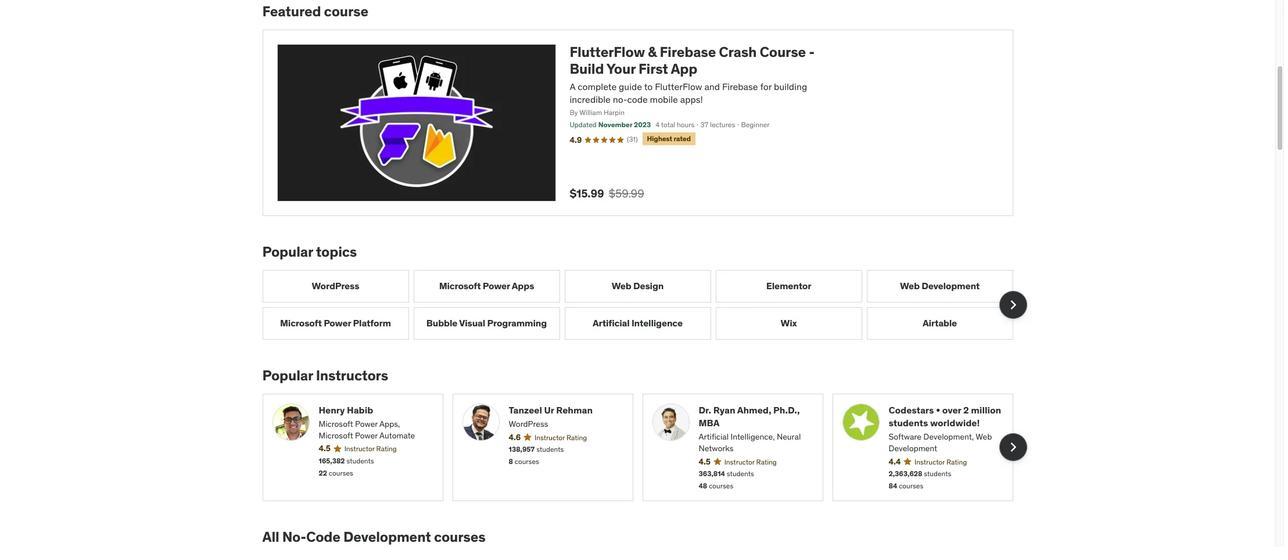 Task type: describe. For each thing, give the bounding box(es) containing it.
22
[[319, 469, 327, 478]]

instructor rating for microsoft
[[345, 445, 397, 454]]

flutterflow & firebase crash course - build your first app a complete guide to flutterflow and firebase for building incredible no-code mobile apps! by william harpin
[[570, 43, 815, 117]]

by
[[570, 108, 578, 117]]

all
[[262, 528, 279, 546]]

airtable
[[923, 318, 958, 329]]

dr. ryan ahmed, ph.d., mba artificial intelligence, neural networks
[[699, 404, 801, 454]]

ph.d.,
[[774, 404, 800, 416]]

&
[[648, 43, 657, 61]]

37 lectures
[[701, 121, 736, 129]]

4.6
[[509, 432, 521, 443]]

your
[[607, 60, 636, 78]]

microsoft up 165,382
[[319, 431, 353, 441]]

instructor for rehman
[[535, 433, 565, 442]]

0 vertical spatial development
[[922, 280, 980, 292]]

1 horizontal spatial flutterflow
[[655, 81, 703, 92]]

highest rated
[[647, 134, 691, 143]]

$59.99
[[609, 187, 645, 201]]

million
[[972, 404, 1002, 416]]

for
[[761, 81, 772, 92]]

wix
[[781, 318, 797, 329]]

updated november 2023
[[570, 121, 651, 129]]

app
[[671, 60, 698, 78]]

students for henry habib
[[347, 457, 374, 466]]

instructor for microsoft
[[345, 445, 375, 454]]

4.4
[[889, 457, 901, 467]]

84
[[889, 482, 898, 491]]

microsoft down henry
[[319, 419, 353, 430]]

complete
[[578, 81, 617, 92]]

development,
[[924, 432, 975, 443]]

instructor for over
[[915, 458, 945, 467]]

rating for ph.d.,
[[757, 458, 777, 467]]

course
[[760, 43, 806, 61]]

beginner
[[742, 121, 770, 129]]

featured course
[[262, 2, 369, 21]]

4.5 for henry habib
[[319, 444, 331, 454]]

henry
[[319, 404, 345, 416]]

instructors
[[316, 367, 388, 385]]

next image for popular topics
[[1004, 296, 1023, 314]]

rehman
[[557, 404, 593, 416]]

$15.99 $59.99
[[570, 187, 645, 201]]

code
[[628, 94, 648, 105]]

dr.
[[699, 404, 712, 416]]

0 vertical spatial wordpress
[[312, 280, 360, 292]]

popular instructors
[[262, 367, 388, 385]]

tanzeel
[[509, 404, 542, 416]]

$15.99
[[570, 187, 604, 201]]

codestars
[[889, 404, 935, 416]]

ahmed,
[[738, 404, 772, 416]]

mobile
[[650, 94, 678, 105]]

elementor
[[767, 280, 812, 292]]

artificial inside the dr. ryan ahmed, ph.d., mba artificial intelligence, neural networks
[[699, 432, 729, 443]]

courses for dr. ryan ahmed, ph.d., mba
[[709, 482, 734, 491]]

codestars • over 2 million students worldwide! link
[[889, 404, 1004, 430]]

dr. ryan ahmed, ph.d., mba link
[[699, 404, 814, 430]]

165,382
[[319, 457, 345, 466]]

a
[[570, 81, 576, 92]]

henry habib microsoft power apps, microsoft power automate
[[319, 404, 415, 441]]

and
[[705, 81, 720, 92]]

platform
[[353, 318, 391, 329]]

microsoft up 'visual'
[[439, 280, 481, 292]]

138,957
[[509, 446, 535, 454]]

wordpress link
[[262, 270, 409, 303]]

microsoft power platform link
[[262, 307, 409, 340]]

microsoft power platform
[[280, 318, 391, 329]]

popular for popular topics
[[262, 243, 313, 261]]

mba
[[699, 417, 720, 429]]

37
[[701, 121, 709, 129]]

popular instructors element
[[262, 367, 1028, 502]]

2
[[964, 404, 970, 416]]

rating for wordpress
[[567, 433, 587, 442]]

microsoft down wordpress link
[[280, 318, 322, 329]]

carousel element for popular instructors
[[262, 394, 1028, 502]]

2,363,628 students 84 courses
[[889, 470, 952, 491]]

web inside codestars • over 2 million students worldwide! software development, web development
[[976, 432, 993, 443]]

incredible
[[570, 94, 611, 105]]

tanzeel ur rehman wordpress
[[509, 404, 593, 430]]

artificial intelligence link
[[565, 307, 711, 340]]

•
[[937, 404, 941, 416]]

building
[[774, 81, 808, 92]]

4.9
[[570, 135, 582, 145]]

popular topics
[[262, 243, 357, 261]]

students for dr. ryan ahmed, ph.d., mba
[[727, 470, 755, 479]]

no-
[[282, 528, 306, 546]]

-
[[809, 43, 815, 61]]

elementor link
[[716, 270, 862, 303]]

henry habib link
[[319, 404, 433, 417]]

automate
[[380, 431, 415, 441]]

programming
[[487, 318, 547, 329]]

rated
[[674, 134, 691, 143]]

intelligence,
[[731, 432, 775, 443]]

0 vertical spatial firebase
[[660, 43, 716, 61]]

web for web development
[[901, 280, 920, 292]]



Task type: vqa. For each thing, say whether or not it's contained in the screenshot.
APP
yes



Task type: locate. For each thing, give the bounding box(es) containing it.
lectures
[[710, 121, 736, 129]]

2 popular from the top
[[262, 367, 313, 385]]

next image for popular instructors
[[1004, 439, 1023, 457]]

featured
[[262, 2, 321, 21]]

students right 2,363,628
[[925, 470, 952, 479]]

0 vertical spatial 4.5
[[319, 444, 331, 454]]

1 popular from the top
[[262, 243, 313, 261]]

138,957 students 8 courses
[[509, 446, 564, 466]]

total
[[662, 121, 676, 129]]

carousel element containing henry habib
[[262, 394, 1028, 502]]

4.5 up 363,814
[[699, 457, 711, 467]]

november
[[599, 121, 633, 129]]

web development link
[[867, 270, 1014, 303]]

0 horizontal spatial firebase
[[660, 43, 716, 61]]

instructor up 2,363,628 students 84 courses
[[915, 458, 945, 467]]

2,363,628
[[889, 470, 923, 479]]

artificial up networks
[[699, 432, 729, 443]]

2 next image from the top
[[1004, 439, 1023, 457]]

8
[[509, 458, 513, 466]]

popular for popular instructors
[[262, 367, 313, 385]]

students for tanzeel ur rehman
[[537, 446, 564, 454]]

4.5 up 165,382
[[319, 444, 331, 454]]

students right 138,957
[[537, 446, 564, 454]]

1 vertical spatial popular
[[262, 367, 313, 385]]

instructor for ahmed,
[[725, 458, 755, 467]]

ur
[[545, 404, 555, 416]]

students right 363,814
[[727, 470, 755, 479]]

highest
[[647, 134, 673, 143]]

0 horizontal spatial flutterflow
[[570, 43, 645, 61]]

1 vertical spatial flutterflow
[[655, 81, 703, 92]]

build
[[570, 60, 604, 78]]

rating for 2
[[947, 458, 968, 467]]

development
[[922, 280, 980, 292], [889, 444, 938, 454], [344, 528, 431, 546]]

microsoft
[[439, 280, 481, 292], [280, 318, 322, 329], [319, 419, 353, 430], [319, 431, 353, 441]]

instructor rating down intelligence,
[[725, 458, 777, 467]]

updated
[[570, 121, 597, 129]]

rating down rehman
[[567, 433, 587, 442]]

popular
[[262, 243, 313, 261], [262, 367, 313, 385]]

1 vertical spatial 4.5
[[699, 457, 711, 467]]

neural
[[777, 432, 801, 443]]

instructor rating for rehman
[[535, 433, 587, 442]]

instructor rating for ahmed,
[[725, 458, 777, 467]]

instructor rating
[[535, 433, 587, 442], [345, 445, 397, 454], [725, 458, 777, 467], [915, 458, 968, 467]]

apps,
[[380, 419, 400, 430]]

instructor up 165,382 students 22 courses
[[345, 445, 375, 454]]

codestars • over 2 million students worldwide! software development, web development
[[889, 404, 1002, 454]]

1 vertical spatial artificial
[[699, 432, 729, 443]]

rating for power
[[376, 445, 397, 454]]

students for codestars • over 2 million students worldwide!
[[925, 470, 952, 479]]

students inside 2,363,628 students 84 courses
[[925, 470, 952, 479]]

2 carousel element from the top
[[262, 394, 1028, 502]]

flutterflow up complete
[[570, 43, 645, 61]]

bubble visual programming
[[427, 318, 547, 329]]

william
[[580, 108, 602, 117]]

1 horizontal spatial web
[[901, 280, 920, 292]]

web design link
[[565, 270, 711, 303]]

instructor
[[535, 433, 565, 442], [345, 445, 375, 454], [725, 458, 755, 467], [915, 458, 945, 467]]

artificial down the web design link
[[593, 318, 630, 329]]

over
[[943, 404, 962, 416]]

1 horizontal spatial artificial
[[699, 432, 729, 443]]

rating down automate on the left bottom
[[376, 445, 397, 454]]

development inside codestars • over 2 million students worldwide! software development, web development
[[889, 444, 938, 454]]

wordpress
[[312, 280, 360, 292], [509, 419, 549, 430]]

course
[[324, 2, 369, 21]]

intelligence
[[632, 318, 683, 329]]

harpin
[[604, 108, 625, 117]]

courses inside 363,814 students 48 courses
[[709, 482, 734, 491]]

wordpress down topics
[[312, 280, 360, 292]]

networks
[[699, 444, 734, 454]]

bubble
[[427, 318, 458, 329]]

1 horizontal spatial 4.5
[[699, 457, 711, 467]]

1 vertical spatial next image
[[1004, 439, 1023, 457]]

courses for codestars • over 2 million students worldwide!
[[900, 482, 924, 491]]

tanzeel ur rehman link
[[509, 404, 624, 417]]

instructor up 363,814 students 48 courses
[[725, 458, 755, 467]]

2 vertical spatial development
[[344, 528, 431, 546]]

363,814
[[699, 470, 726, 479]]

1 horizontal spatial wordpress
[[509, 419, 549, 430]]

0 horizontal spatial web
[[612, 280, 632, 292]]

wix link
[[716, 307, 862, 340]]

firebase left for
[[723, 81, 759, 92]]

1 carousel element from the top
[[262, 270, 1028, 340]]

courses
[[515, 458, 539, 466], [329, 469, 353, 478], [709, 482, 734, 491], [900, 482, 924, 491], [434, 528, 486, 546]]

carousel element containing wordpress
[[262, 270, 1028, 340]]

web up airtable link
[[901, 280, 920, 292]]

instructor rating down tanzeel ur rehman wordpress
[[535, 433, 587, 442]]

0 vertical spatial popular
[[262, 243, 313, 261]]

1 next image from the top
[[1004, 296, 1023, 314]]

1 vertical spatial wordpress
[[509, 419, 549, 430]]

artificial intelligence
[[593, 318, 683, 329]]

2 horizontal spatial web
[[976, 432, 993, 443]]

1 horizontal spatial firebase
[[723, 81, 759, 92]]

all no-code development courses
[[262, 528, 486, 546]]

courses inside 138,957 students 8 courses
[[515, 458, 539, 466]]

microsoft power apps
[[439, 280, 534, 292]]

web left design on the bottom
[[612, 280, 632, 292]]

wordpress down tanzeel
[[509, 419, 549, 430]]

web development
[[901, 280, 980, 292]]

courses for tanzeel ur rehman
[[515, 458, 539, 466]]

visual
[[459, 318, 486, 329]]

0 horizontal spatial wordpress
[[312, 280, 360, 292]]

guide
[[619, 81, 643, 92]]

carousel element
[[262, 270, 1028, 340], [262, 394, 1028, 502]]

rating down development,
[[947, 458, 968, 467]]

rating down intelligence,
[[757, 458, 777, 467]]

0 vertical spatial next image
[[1004, 296, 1023, 314]]

4
[[656, 121, 660, 129]]

wordpress inside tanzeel ur rehman wordpress
[[509, 419, 549, 430]]

crash
[[719, 43, 757, 61]]

1 vertical spatial development
[[889, 444, 938, 454]]

students down codestars at the right of page
[[889, 417, 929, 429]]

4.5 for dr. ryan ahmed, ph.d., mba
[[699, 457, 711, 467]]

0 horizontal spatial artificial
[[593, 318, 630, 329]]

students inside 138,957 students 8 courses
[[537, 446, 564, 454]]

worldwide!
[[931, 417, 980, 429]]

1 vertical spatial carousel element
[[262, 394, 1028, 502]]

48
[[699, 482, 708, 491]]

apps
[[512, 280, 534, 292]]

0 vertical spatial artificial
[[593, 318, 630, 329]]

0 vertical spatial carousel element
[[262, 270, 1028, 340]]

next image inside the popular instructors element
[[1004, 439, 1023, 457]]

habib
[[347, 404, 373, 416]]

students inside 165,382 students 22 courses
[[347, 457, 374, 466]]

carousel element for popular topics
[[262, 270, 1028, 340]]

web for web design
[[612, 280, 632, 292]]

students inside 363,814 students 48 courses
[[727, 470, 755, 479]]

instructor down tanzeel ur rehman wordpress
[[535, 433, 565, 442]]

code
[[306, 528, 341, 546]]

0 horizontal spatial 4.5
[[319, 444, 331, 454]]

(31)
[[627, 135, 638, 144]]

courses inside 165,382 students 22 courses
[[329, 469, 353, 478]]

instructor rating for over
[[915, 458, 968, 467]]

artificial
[[593, 318, 630, 329], [699, 432, 729, 443]]

web design
[[612, 280, 664, 292]]

bubble visual programming link
[[414, 307, 560, 340]]

no-
[[613, 94, 628, 105]]

instructor rating down development,
[[915, 458, 968, 467]]

1 vertical spatial firebase
[[723, 81, 759, 92]]

courses inside 2,363,628 students 84 courses
[[900, 482, 924, 491]]

0 vertical spatial flutterflow
[[570, 43, 645, 61]]

students right 165,382
[[347, 457, 374, 466]]

instructor rating down henry habib microsoft power apps, microsoft power automate
[[345, 445, 397, 454]]

firebase right &
[[660, 43, 716, 61]]

4 total hours
[[656, 121, 695, 129]]

web down million
[[976, 432, 993, 443]]

ryan
[[714, 404, 736, 416]]

power
[[483, 280, 510, 292], [324, 318, 351, 329], [355, 419, 378, 430], [355, 431, 378, 441]]

design
[[634, 280, 664, 292]]

students
[[889, 417, 929, 429], [537, 446, 564, 454], [347, 457, 374, 466], [727, 470, 755, 479], [925, 470, 952, 479]]

firebase
[[660, 43, 716, 61], [723, 81, 759, 92]]

hours
[[677, 121, 695, 129]]

students inside codestars • over 2 million students worldwide! software development, web development
[[889, 417, 929, 429]]

flutterflow up the apps!
[[655, 81, 703, 92]]

courses for henry habib
[[329, 469, 353, 478]]

next image
[[1004, 296, 1023, 314], [1004, 439, 1023, 457]]

165,382 students 22 courses
[[319, 457, 374, 478]]



